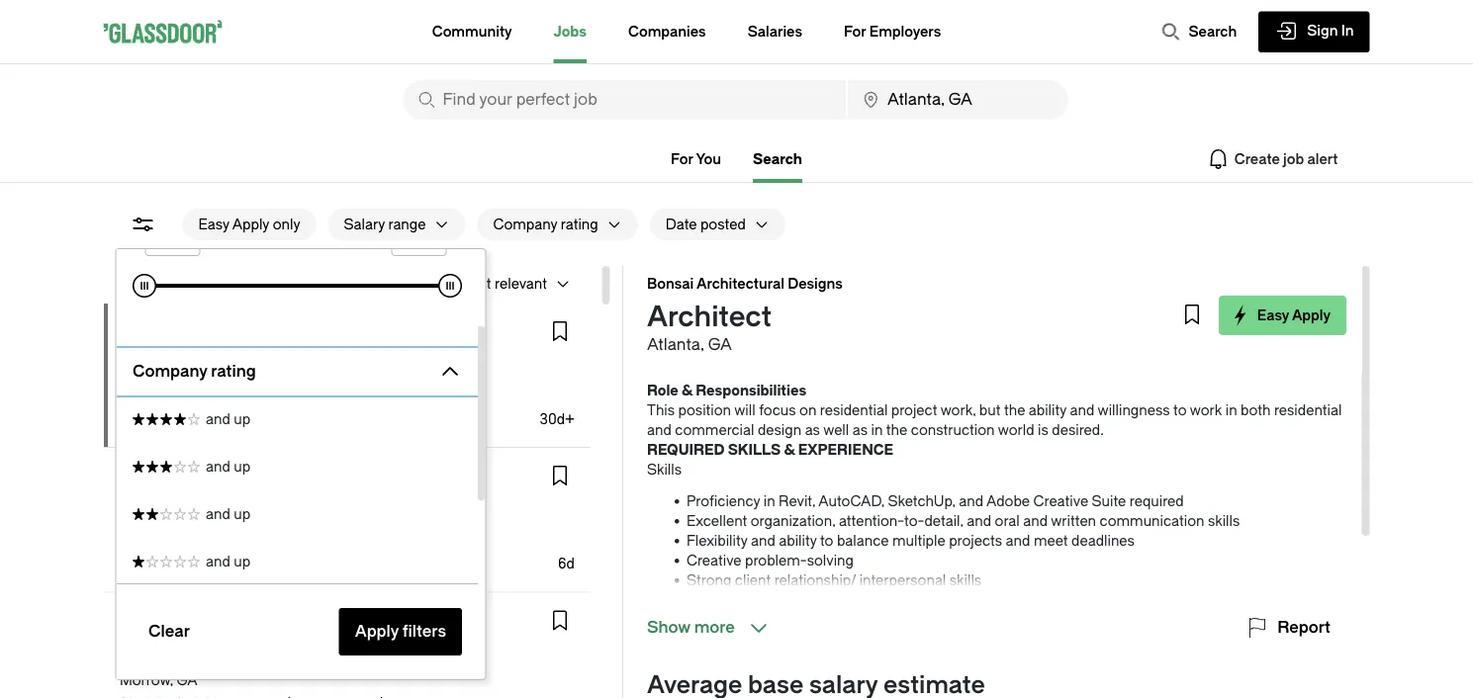 Task type: locate. For each thing, give the bounding box(es) containing it.
company
[[493, 216, 558, 233], [132, 362, 207, 381]]

ga up $50.00
[[173, 370, 194, 386]]

0 vertical spatial to
[[1174, 402, 1187, 419]]

for left employers
[[844, 23, 867, 40]]

1 and up button from the top
[[116, 395, 478, 443]]

hour
[[252, 393, 285, 410], [251, 538, 285, 555]]

up down management
[[233, 506, 250, 522]]

30d+
[[539, 411, 575, 428]]

$ left range
[[379, 231, 387, 249]]

atlanta, inside bonsai architectural designs architect atlanta, ga
[[647, 336, 704, 354]]

-
[[168, 393, 174, 410], [167, 538, 174, 555]]

georgia
[[161, 617, 214, 634]]

0 vertical spatial for
[[844, 23, 867, 40]]

search inside button
[[1189, 23, 1238, 40]]

georgia interventional medicine logo image
[[120, 610, 152, 642]]

2 vertical spatial atlanta,
[[119, 370, 169, 386]]

1 vertical spatial hour
[[251, 538, 285, 555]]

1 slider from the left
[[132, 274, 156, 297]]

1 vertical spatial company
[[132, 362, 207, 381]]

6d
[[558, 556, 575, 573]]

1 horizontal spatial company rating
[[493, 216, 599, 233]]

easy up 53,155 atlanta, ga jobs
[[198, 216, 229, 233]]

1 horizontal spatial company rating button
[[478, 209, 599, 241]]

1 vertical spatial per
[[225, 538, 248, 555]]

company up relevant
[[493, 216, 558, 233]]

this
[[647, 402, 675, 419]]

posted
[[701, 216, 746, 233]]

and up button down the (employer
[[116, 443, 478, 490]]

easy
[[198, 216, 229, 233], [1257, 307, 1289, 324], [135, 417, 162, 431], [135, 562, 162, 576]]

ability down "organization,"
[[779, 533, 817, 549]]

up right $34.00
[[233, 553, 250, 570]]

k up most
[[451, 231, 462, 249]]

1 horizontal spatial as
[[852, 422, 868, 438]]

1 vertical spatial search
[[753, 151, 803, 167]]

residential
[[820, 402, 888, 419], [1274, 402, 1342, 419]]

0 horizontal spatial &
[[681, 383, 693, 399]]

0 vertical spatial skills
[[1208, 513, 1240, 530]]

0 vertical spatial company rating button
[[478, 209, 599, 241]]

up up management
[[233, 411, 250, 427]]

0 horizontal spatial residential
[[820, 402, 888, 419]]

0 vertical spatial company
[[493, 216, 558, 233]]

0 vertical spatial hour
[[252, 393, 285, 410]]

easy down $32.00
[[135, 562, 162, 576]]

1 horizontal spatial to
[[1174, 402, 1187, 419]]

0 horizontal spatial slider
[[132, 274, 156, 297]]

apply inside forest park, ga $32.00 - $34.00 per hour easy apply
[[164, 562, 196, 576]]

0 horizontal spatial $
[[132, 231, 140, 249]]

ga inside bonsai architectural designs architect atlanta, ga
[[708, 336, 732, 354]]

0 horizontal spatial none field
[[403, 80, 846, 120]]

company rating button up relevant
[[478, 209, 599, 241]]

$34.00
[[177, 538, 222, 555]]

Search keyword field
[[403, 80, 846, 120]]

and up georgia
[[205, 553, 230, 570]]

1 vertical spatial atlanta,
[[647, 336, 704, 354]]

for inside for employers link
[[844, 23, 867, 40]]

per
[[226, 393, 248, 410], [225, 538, 248, 555]]

and up
[[205, 411, 250, 427], [205, 458, 250, 475], [205, 506, 250, 522], [205, 553, 250, 570]]

0 horizontal spatial to
[[820, 533, 833, 549]]

bonsai architectural designs architect atlanta, ga
[[647, 276, 843, 354]]

ability up is
[[1029, 402, 1067, 419]]

rating
[[561, 216, 599, 233], [211, 362, 255, 381]]

- inside forest park, ga $32.00 - $34.00 per hour easy apply
[[167, 538, 174, 555]]

ga inside atlanta, ga $40.00 - $50.00 per hour (employer est.) easy apply
[[173, 370, 194, 386]]

projects
[[949, 533, 1002, 549]]

2 per from the top
[[225, 538, 248, 555]]

for employers link
[[844, 0, 942, 63]]

ga up $34.00
[[201, 515, 222, 531]]

per inside forest park, ga $32.00 - $34.00 per hour easy apply
[[225, 538, 248, 555]]

for
[[844, 23, 867, 40], [671, 151, 694, 167]]

1 horizontal spatial slider
[[438, 274, 462, 297]]

suite
[[1092, 493, 1126, 510]]

company rating up $50.00
[[132, 362, 255, 381]]

1 horizontal spatial skills
[[1208, 513, 1240, 530]]

open filter menu image
[[131, 213, 155, 237]]

1 horizontal spatial none field
[[848, 80, 1069, 120]]

range
[[388, 216, 426, 233]]

hour inside atlanta, ga $40.00 - $50.00 per hour (employer est.) easy apply
[[252, 393, 285, 410]]

residential up well
[[820, 402, 888, 419]]

position
[[678, 402, 731, 419]]

0 horizontal spatial for
[[671, 151, 694, 167]]

1 and up from the top
[[205, 411, 250, 427]]

1 horizontal spatial rating
[[561, 216, 599, 233]]

k up 53,155 atlanta, ga jobs
[[204, 231, 215, 249]]

1 per from the top
[[226, 393, 248, 410]]

0 vertical spatial search
[[1189, 23, 1238, 40]]

0 horizontal spatial k
[[204, 231, 215, 249]]

and up button up group
[[116, 395, 478, 443]]

proficiency
[[686, 493, 760, 510]]

hour left the (employer
[[252, 393, 285, 410]]

construction
[[911, 422, 995, 438]]

company rating
[[493, 216, 599, 233], [132, 362, 255, 381]]

none field down employers
[[848, 80, 1069, 120]]

1 horizontal spatial for
[[844, 23, 867, 40]]

0 horizontal spatial creative
[[686, 553, 741, 569]]

1 vertical spatial &
[[784, 442, 795, 458]]

3.8
[[385, 619, 402, 633]]

and down $50.00
[[205, 411, 230, 427]]

0 horizontal spatial rating
[[211, 362, 255, 381]]

for left you on the left top of the page
[[671, 151, 694, 167]]

$ up '53,155'
[[132, 231, 140, 249]]

creative
[[1033, 493, 1088, 510], [686, 553, 741, 569]]

1 vertical spatial creative
[[686, 553, 741, 569]]

to up the solving
[[820, 533, 833, 549]]

None field
[[403, 80, 846, 120], [848, 80, 1069, 120]]

architect
[[647, 301, 772, 334]]

1 up from the top
[[233, 411, 250, 427]]

morrow, ga
[[119, 673, 197, 689]]

& right role
[[681, 383, 693, 399]]

and down this
[[647, 422, 671, 438]]

slider
[[132, 274, 156, 297], [438, 274, 462, 297]]

1 horizontal spatial ability
[[1029, 402, 1067, 419]]

world
[[998, 422, 1035, 438]]

rating for left company rating dropdown button
[[211, 362, 255, 381]]

most relevant
[[458, 276, 547, 292]]

to
[[1174, 402, 1187, 419], [820, 533, 833, 549]]

solving
[[807, 553, 854, 569]]

and up button up georgia interventional medicine 3.8 ★
[[116, 538, 478, 585]]

ga down the architect
[[708, 336, 732, 354]]

easy inside forest park, ga $32.00 - $34.00 per hour easy apply
[[135, 562, 162, 576]]

meet
[[1034, 533, 1068, 549]]

0 horizontal spatial ability
[[779, 533, 817, 549]]

strong
[[686, 573, 731, 589]]

1 vertical spatial rating
[[211, 362, 255, 381]]

salary range button
[[328, 209, 426, 241]]

1 horizontal spatial the
[[1004, 402, 1025, 419]]

in left both
[[1226, 402, 1237, 419]]

and up $34.00
[[205, 506, 230, 522]]

creative up written
[[1033, 493, 1088, 510]]

1 none field from the left
[[403, 80, 846, 120]]

1 vertical spatial to
[[820, 533, 833, 549]]

easy up both
[[1257, 307, 1289, 324]]

and
[[1070, 402, 1095, 419], [205, 411, 230, 427], [647, 422, 671, 438], [205, 458, 230, 475], [959, 493, 984, 510], [205, 506, 230, 522], [967, 513, 991, 530], [1023, 513, 1048, 530], [751, 533, 775, 549], [1006, 533, 1030, 549], [205, 553, 230, 570]]

- down park, at the left bottom of page
[[167, 538, 174, 555]]

company rating button up the (employer
[[116, 356, 430, 388]]

the down project
[[886, 422, 907, 438]]

as right well
[[852, 422, 868, 438]]

apply inside atlanta, ga $40.00 - $50.00 per hour (employer est.) easy apply
[[164, 417, 196, 431]]

$40.00
[[119, 393, 164, 410]]

will
[[734, 402, 755, 419]]

skills down projects on the bottom right of page
[[950, 573, 982, 589]]

apply
[[232, 216, 269, 233], [1292, 307, 1331, 324], [164, 417, 196, 431], [164, 562, 196, 576]]

the
[[1004, 402, 1025, 419], [886, 422, 907, 438]]

0 horizontal spatial company rating
[[132, 362, 255, 381]]

you
[[696, 151, 722, 167]]

atlanta, up $40.00
[[119, 370, 169, 386]]

interventional
[[218, 617, 311, 634]]

0 vertical spatial atlanta,
[[163, 276, 213, 292]]

creative down 'flexibility'
[[686, 553, 741, 569]]

attention-
[[839, 513, 904, 530]]

1 vertical spatial company rating button
[[116, 356, 430, 388]]

for you link
[[671, 151, 722, 167]]

work,
[[940, 402, 976, 419]]

& down the design
[[784, 442, 795, 458]]

easy inside atlanta, ga $40.00 - $50.00 per hour (employer est.) easy apply
[[135, 417, 162, 431]]

community
[[432, 23, 512, 40]]

0 horizontal spatial skills
[[950, 573, 982, 589]]

1 vertical spatial in
[[871, 422, 883, 438]]

1 vertical spatial for
[[671, 151, 694, 167]]

$
[[132, 231, 140, 249], [379, 231, 387, 249]]

3 up from the top
[[233, 506, 250, 522]]

1 horizontal spatial creative
[[1033, 493, 1088, 510]]

salary
[[344, 216, 385, 233]]

0 vertical spatial rating
[[561, 216, 599, 233]]

revit,
[[779, 493, 815, 510]]

0 horizontal spatial the
[[886, 422, 907, 438]]

slider down open filter menu icon
[[132, 274, 156, 297]]

0 horizontal spatial as
[[805, 422, 820, 438]]

as down on
[[805, 422, 820, 438]]

1 horizontal spatial &
[[784, 442, 795, 458]]

slider left relevant
[[438, 274, 462, 297]]

2 vertical spatial in
[[763, 493, 775, 510]]

management
[[199, 466, 289, 482]]

0 vertical spatial company rating
[[493, 216, 599, 233]]

communication
[[1100, 513, 1205, 530]]

none field search keyword
[[403, 80, 846, 120]]

2 residential from the left
[[1274, 402, 1342, 419]]

1 vertical spatial skills
[[950, 573, 982, 589]]

0 vertical spatial per
[[226, 393, 248, 410]]

responsibilities
[[696, 383, 806, 399]]

residential right both
[[1274, 402, 1342, 419]]

report
[[1278, 619, 1331, 637]]

organization,
[[751, 513, 835, 530]]

easy inside 'button'
[[198, 216, 229, 233]]

to left work
[[1174, 402, 1187, 419]]

per right $50.00
[[226, 393, 248, 410]]

atlanta, down the architect
[[647, 336, 704, 354]]

3 and up button from the top
[[116, 490, 478, 538]]

the up world
[[1004, 402, 1025, 419]]

1 horizontal spatial $
[[379, 231, 387, 249]]

1 vertical spatial -
[[167, 538, 174, 555]]

0 vertical spatial -
[[168, 393, 174, 410]]

0 horizontal spatial search
[[753, 151, 803, 167]]

company rating button
[[478, 209, 599, 241], [116, 356, 430, 388]]

up down atlanta, ga $40.00 - $50.00 per hour (employer est.) easy apply
[[233, 458, 250, 475]]

0 vertical spatial ability
[[1029, 402, 1067, 419]]

companies
[[629, 23, 706, 40]]

2 none field from the left
[[848, 80, 1069, 120]]

1 k from the left
[[204, 231, 215, 249]]

skills right communication
[[1208, 513, 1240, 530]]

and up button down group
[[116, 490, 478, 538]]

1 horizontal spatial k
[[451, 231, 462, 249]]

up
[[233, 411, 250, 427], [233, 458, 250, 475], [233, 506, 250, 522], [233, 553, 250, 570]]

salaries
[[748, 23, 803, 40]]

easy down $40.00
[[135, 417, 162, 431]]

per right $34.00
[[225, 538, 248, 555]]

show more button
[[647, 617, 770, 640]]

1 horizontal spatial residential
[[1274, 402, 1342, 419]]

none field down companies link
[[403, 80, 846, 120]]

company rating up relevant
[[493, 216, 599, 233]]

- left $50.00
[[168, 393, 174, 410]]

hour right $34.00
[[251, 538, 285, 555]]

atlanta, right '53,155'
[[163, 276, 213, 292]]

and up detail,
[[959, 493, 984, 510]]

in left revit,
[[763, 493, 775, 510]]

problem-
[[745, 553, 807, 569]]

2 horizontal spatial in
[[1226, 402, 1237, 419]]

salary range
[[344, 216, 426, 233]]

company rating list box
[[116, 395, 478, 585]]

company up $40.00
[[132, 362, 207, 381]]

in up experience
[[871, 422, 883, 438]]

1 horizontal spatial search
[[1189, 23, 1238, 40]]



Task type: vqa. For each thing, say whether or not it's contained in the screenshot.
left "Employer"
no



Task type: describe. For each thing, give the bounding box(es) containing it.
- inside atlanta, ga $40.00 - $50.00 per hour (employer est.) easy apply
[[168, 393, 174, 410]]

forest park, ga $32.00 - $34.00 per hour easy apply
[[119, 515, 285, 576]]

multiple
[[892, 533, 945, 549]]

oral
[[995, 513, 1020, 530]]

salaries link
[[748, 0, 803, 63]]

0 vertical spatial &
[[681, 383, 693, 399]]

1 vertical spatial ability
[[779, 533, 817, 549]]

and right chimedical
[[205, 458, 230, 475]]

easy apply button
[[1219, 296, 1347, 336]]

required
[[647, 442, 725, 458]]

park,
[[165, 515, 198, 531]]

jobs
[[554, 23, 587, 40]]

search link
[[753, 151, 803, 183]]

is
[[1038, 422, 1049, 438]]

role
[[647, 383, 678, 399]]

search button
[[1152, 12, 1247, 51]]

0 horizontal spatial company
[[132, 362, 207, 381]]

deadlines
[[1072, 533, 1135, 549]]

flexibility
[[686, 533, 747, 549]]

rating for rightmost company rating dropdown button
[[561, 216, 599, 233]]

bonsai
[[647, 276, 694, 292]]

$50.00
[[177, 393, 222, 410]]

easy apply only button
[[183, 209, 316, 241]]

georgia interventional medicine 3.8 ★
[[161, 617, 417, 634]]

chimedical management group
[[119, 466, 335, 482]]

relevant
[[495, 276, 547, 292]]

1 vertical spatial company rating
[[132, 362, 255, 381]]

easy apply only
[[198, 216, 300, 233]]

autocad,
[[818, 493, 884, 510]]

on
[[799, 402, 816, 419]]

only
[[273, 216, 300, 233]]

focus
[[759, 402, 796, 419]]

2 k from the left
[[451, 231, 462, 249]]

experience
[[798, 442, 893, 458]]

role & responsibilities this position will focus on residential project work, but the ability and willingness to work in both residential and commercial design as well as in the construction world is desired. required skills & experience skills proficiency in revit, autocad, sketchup, and adobe creative suite required excellent organization, attention-to-detail, and oral and written communication skills flexibility and ability to balance multiple projects and meet deadlines creative problem-solving strong client relationship/ interpersonal skills
[[647, 383, 1342, 589]]

sketchup,
[[888, 493, 956, 510]]

report button
[[1246, 617, 1331, 640]]

for employers
[[844, 23, 942, 40]]

2 and up from the top
[[205, 458, 250, 475]]

ga inside forest park, ga $32.00 - $34.00 per hour easy apply
[[201, 515, 222, 531]]

4 and up from the top
[[205, 553, 250, 570]]

jobs list element
[[103, 304, 602, 699]]

excellent
[[686, 513, 747, 530]]

employers
[[870, 23, 942, 40]]

$32.00
[[119, 538, 164, 555]]

0 vertical spatial in
[[1226, 402, 1237, 419]]

and up projects on the bottom right of page
[[967, 513, 991, 530]]

easy inside 'button'
[[1257, 307, 1289, 324]]

1 $ from the left
[[132, 231, 140, 249]]

skills
[[728, 442, 781, 458]]

work
[[1190, 402, 1222, 419]]

adobe
[[986, 493, 1030, 510]]

1 horizontal spatial in
[[871, 422, 883, 438]]

chimedical
[[119, 466, 196, 482]]

jobs
[[240, 276, 268, 292]]

1 as from the left
[[805, 422, 820, 438]]

per inside atlanta, ga $40.00 - $50.00 per hour (employer est.) easy apply
[[226, 393, 248, 410]]

designs
[[788, 276, 843, 292]]

and up meet
[[1023, 513, 1048, 530]]

0 horizontal spatial company rating button
[[116, 356, 430, 388]]

design
[[758, 422, 801, 438]]

and up desired. at the bottom of the page
[[1070, 402, 1095, 419]]

group
[[293, 466, 335, 482]]

show
[[647, 619, 690, 637]]

community link
[[432, 0, 512, 63]]

project
[[891, 402, 937, 419]]

balance
[[837, 533, 889, 549]]

2 slider from the left
[[438, 274, 462, 297]]

well
[[823, 422, 849, 438]]

apply inside easy apply only 'button'
[[232, 216, 269, 233]]

date posted button
[[650, 209, 746, 241]]

4 and up button from the top
[[116, 538, 478, 585]]

morrow,
[[119, 673, 173, 689]]

skills
[[647, 462, 682, 478]]

0 vertical spatial the
[[1004, 402, 1025, 419]]

written
[[1051, 513, 1096, 530]]

companies link
[[629, 0, 706, 63]]

desired.
[[1052, 422, 1104, 438]]

0 horizontal spatial in
[[763, 493, 775, 510]]

for you
[[671, 151, 722, 167]]

3 and up from the top
[[205, 506, 250, 522]]

to-
[[904, 513, 924, 530]]

and down the oral
[[1006, 533, 1030, 549]]

Search location field
[[848, 80, 1069, 120]]

both
[[1241, 402, 1271, 419]]

commercial
[[675, 422, 754, 438]]

4 up from the top
[[233, 553, 250, 570]]

atlanta, inside atlanta, ga $40.00 - $50.00 per hour (employer est.) easy apply
[[119, 370, 169, 386]]

1 residential from the left
[[820, 402, 888, 419]]

required
[[1130, 493, 1184, 510]]

show more
[[647, 619, 735, 637]]

but
[[979, 402, 1001, 419]]

client
[[735, 573, 771, 589]]

interpersonal
[[859, 573, 946, 589]]

for for for you
[[671, 151, 694, 167]]

2 up from the top
[[233, 458, 250, 475]]

most relevant button
[[442, 268, 547, 300]]

apply inside easy apply 'button'
[[1292, 307, 1331, 324]]

(employer
[[289, 393, 355, 410]]

date
[[666, 216, 697, 233]]

willingness
[[1098, 402, 1170, 419]]

0 vertical spatial creative
[[1033, 493, 1088, 510]]

1 vertical spatial the
[[886, 422, 907, 438]]

atlanta, ga $40.00 - $50.00 per hour (employer est.) easy apply
[[119, 370, 386, 431]]

ga left "jobs"
[[216, 276, 236, 292]]

architectural
[[696, 276, 784, 292]]

est.)
[[359, 393, 386, 410]]

53,155 atlanta, ga jobs
[[119, 276, 268, 292]]

ga right morrow,
[[176, 673, 197, 689]]

forest
[[119, 515, 161, 531]]

and up problem-
[[751, 533, 775, 549]]

2 and up button from the top
[[116, 443, 478, 490]]

2 $ from the left
[[379, 231, 387, 249]]

jobs link
[[554, 0, 587, 63]]

for for for employers
[[844, 23, 867, 40]]

easy apply
[[1257, 307, 1331, 324]]

1 horizontal spatial company
[[493, 216, 558, 233]]

none field search location
[[848, 80, 1069, 120]]

2 as from the left
[[852, 422, 868, 438]]

detail,
[[924, 513, 963, 530]]

hour inside forest park, ga $32.00 - $34.00 per hour easy apply
[[251, 538, 285, 555]]



